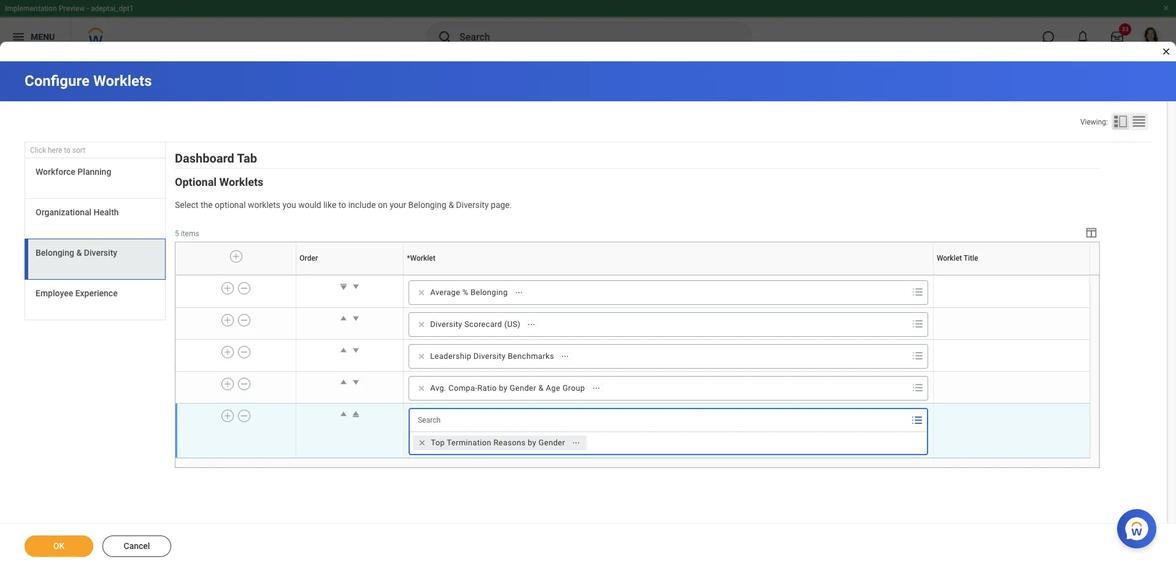 Task type: describe. For each thing, give the bounding box(es) containing it.
close configure worklets image
[[1162, 47, 1172, 56]]

x small image for avg. compa-ratio by gender & age group
[[416, 382, 428, 395]]

ratio
[[478, 384, 497, 393]]

prompts image for diversity scorecard (us)
[[911, 317, 926, 331]]

dashboard tab
[[175, 151, 257, 166]]

include
[[349, 200, 376, 210]]

profile logan mcneil element
[[1135, 23, 1170, 50]]

optional
[[215, 200, 246, 210]]

ok button
[[25, 536, 93, 557]]

caret top image
[[350, 408, 362, 421]]

related actions image for avg. compa-ratio by gender & age group
[[592, 384, 601, 393]]

top termination reasons by gender, press delete to clear value. option
[[414, 436, 587, 451]]

optional
[[175, 176, 217, 189]]

click here to sort
[[30, 146, 85, 155]]

leadership
[[431, 352, 472, 361]]

1 horizontal spatial &
[[449, 200, 454, 210]]

order column header
[[296, 275, 404, 276]]

minus image for row 'element' containing diversity scorecard (us)
[[240, 315, 249, 326]]

select
[[175, 200, 199, 210]]

prompts image for leadership diversity benchmarks
[[911, 349, 926, 363]]

benchmarks
[[508, 352, 555, 361]]

-
[[87, 4, 89, 13]]

planning
[[78, 167, 111, 177]]

experience
[[75, 289, 118, 298]]

5
[[175, 230, 179, 238]]

on
[[378, 200, 388, 210]]

minus image for row 'element' containing avg. compa-ratio by gender & age group
[[240, 379, 249, 390]]

page.
[[491, 200, 512, 210]]

1 caret up image from the top
[[338, 312, 350, 325]]

1 horizontal spatial belonging
[[409, 200, 447, 210]]

optional worklets group
[[175, 175, 1101, 468]]

configure
[[25, 72, 90, 90]]

caret down image for leadership
[[350, 344, 362, 357]]

workforce planning
[[36, 167, 111, 177]]

2 caret up image from the top
[[338, 344, 350, 357]]

row element containing average % belonging
[[176, 276, 1091, 308]]

list box inside configure worklets main content
[[25, 159, 166, 321]]

order for order
[[300, 254, 318, 263]]

worklet title
[[937, 254, 979, 263]]

diversity scorecard (us), press delete to clear value. option
[[413, 317, 542, 332]]

x small image for top termination reasons by gender
[[416, 437, 429, 449]]

* worklet
[[407, 254, 436, 263]]

caret bottom image
[[338, 281, 350, 293]]

related actions image for diversity scorecard (us)
[[528, 320, 536, 329]]

x small image for leadership diversity benchmarks
[[416, 351, 428, 363]]

diversity down average
[[431, 320, 463, 329]]

top termination reasons by gender element
[[431, 438, 566, 449]]

leadership diversity benchmarks
[[431, 352, 555, 361]]

reasons
[[494, 438, 526, 448]]

dashboard
[[175, 151, 234, 166]]

plus image for leadership diversity benchmarks
[[224, 347, 232, 358]]

belonging & diversity
[[36, 248, 117, 258]]

1 vertical spatial title
[[1013, 275, 1014, 276]]

cancel button
[[103, 536, 171, 557]]

your
[[390, 200, 407, 210]]

workday assistant region
[[1118, 505, 1162, 549]]

to inside optional worklets group
[[339, 200, 346, 210]]

gender for ratio
[[510, 384, 537, 393]]

order for order worklet worklet title
[[349, 275, 351, 276]]

items
[[181, 230, 199, 238]]

implementation preview -   adeptai_dpt1 banner
[[0, 0, 1177, 56]]

minus image for row 'element' containing leadership diversity benchmarks
[[240, 347, 249, 358]]

select the optional worklets you would like to include on your belonging & diversity page.
[[175, 200, 512, 210]]

notifications large image
[[1078, 31, 1090, 43]]

0 vertical spatial plus image
[[232, 251, 241, 262]]

*
[[407, 254, 410, 263]]

employee
[[36, 289, 73, 298]]

by for ratio
[[499, 384, 508, 393]]

health
[[94, 208, 119, 217]]

minus image for row 'element' containing average % belonging
[[240, 283, 249, 294]]

sort
[[72, 146, 85, 155]]

scorecard
[[465, 320, 503, 329]]

avg. compa-ratio by gender & age group
[[431, 384, 585, 393]]

you
[[283, 200, 296, 210]]

caret down image for avg. compa-ratio by gender & age group
[[350, 376, 362, 389]]

tab
[[237, 151, 257, 166]]

organizational health
[[36, 208, 119, 217]]

click
[[30, 146, 46, 155]]

plus image for avg. compa-ratio by gender & age group
[[224, 379, 232, 390]]

ok
[[53, 542, 65, 551]]

viewing:
[[1081, 118, 1109, 126]]

worklets
[[248, 200, 281, 210]]

5 items
[[175, 230, 199, 238]]

implementation
[[5, 4, 57, 13]]

optional worklets
[[175, 176, 264, 189]]

row element containing leadership diversity benchmarks
[[176, 340, 1091, 372]]

diversity left the page.
[[456, 200, 489, 210]]

workforce
[[36, 167, 75, 177]]



Task type: vqa. For each thing, say whether or not it's contained in the screenshot.
Gender
yes



Task type: locate. For each thing, give the bounding box(es) containing it.
0 vertical spatial caret up image
[[338, 312, 350, 325]]

prompts image for average % belonging
[[911, 285, 926, 300]]

0 vertical spatial to
[[64, 146, 71, 155]]

0 vertical spatial gender
[[510, 384, 537, 393]]

1 vertical spatial belonging
[[36, 248, 74, 258]]

%
[[463, 288, 469, 297]]

average % belonging, press delete to clear value. option
[[413, 285, 530, 300]]

caret down image
[[350, 312, 362, 325], [350, 376, 362, 389]]

related actions image inside the leadership diversity benchmarks, press delete to clear value. option
[[561, 352, 570, 361]]

2 prompts image from the top
[[911, 381, 926, 395]]

Toggle to Grid view radio
[[1131, 113, 1149, 130]]

implementation preview -   adeptai_dpt1
[[5, 4, 134, 13]]

caret up image up caret up icon
[[338, 344, 350, 357]]

0 vertical spatial plus image
[[224, 283, 232, 294]]

the
[[201, 200, 213, 210]]

belonging up employee
[[36, 248, 74, 258]]

age
[[546, 384, 561, 393]]

1 vertical spatial order
[[349, 275, 351, 276]]

caret down image for diversity scorecard (us)
[[350, 312, 362, 325]]

1 vertical spatial prompts image
[[911, 349, 926, 363]]

gender left age
[[510, 384, 537, 393]]

plus image for average % belonging
[[224, 283, 232, 294]]

0 vertical spatial by
[[499, 384, 508, 393]]

diversity inside list box
[[84, 248, 117, 258]]

caret up image down caret bottom icon
[[338, 312, 350, 325]]

leadership diversity benchmarks element
[[431, 351, 555, 362]]

1 vertical spatial worklets
[[220, 176, 264, 189]]

diversity scorecard (us)
[[431, 320, 521, 329]]

gender right reasons
[[539, 438, 566, 448]]

termination
[[447, 438, 492, 448]]

& inside list box
[[76, 248, 82, 258]]

Worklet field
[[410, 409, 925, 432]]

like
[[324, 200, 337, 210]]

to right 'like'
[[339, 200, 346, 210]]

inbox large image
[[1112, 31, 1124, 43]]

to inside popup button
[[64, 146, 71, 155]]

avg. compa-ratio by gender & age group element
[[431, 383, 585, 394]]

worklets
[[93, 72, 152, 90], [220, 176, 264, 189]]

x small image for diversity scorecard (us)
[[416, 319, 428, 331]]

compa-
[[449, 384, 478, 393]]

adeptai_dpt1
[[91, 4, 134, 13]]

1 caret down image from the top
[[350, 281, 362, 293]]

configure worklets dialog
[[0, 0, 1177, 569]]

click here to sort button
[[25, 142, 166, 159]]

search image
[[438, 29, 453, 44]]

3 row element from the top
[[176, 308, 1091, 340]]

title
[[964, 254, 979, 263], [1013, 275, 1014, 276]]

caret up image down caret up icon
[[338, 408, 350, 421]]

order up order 'column header'
[[300, 254, 318, 263]]

0 horizontal spatial order
[[300, 254, 318, 263]]

row element containing top termination reasons by gender
[[176, 404, 1091, 458]]

row element containing diversity scorecard (us)
[[176, 308, 1091, 340]]

2 vertical spatial belonging
[[471, 288, 508, 297]]

plus image
[[232, 251, 241, 262], [224, 315, 232, 326], [224, 379, 232, 390]]

& down organizational health
[[76, 248, 82, 258]]

1 minus image from the top
[[240, 283, 249, 294]]

related actions image
[[528, 320, 536, 329], [561, 352, 570, 361], [592, 384, 601, 393], [572, 439, 581, 447]]

top
[[431, 438, 445, 448]]

worklet column header
[[404, 275, 934, 276]]

average
[[431, 288, 461, 297]]

2 horizontal spatial &
[[539, 384, 544, 393]]

2 vertical spatial &
[[539, 384, 544, 393]]

3 plus image from the top
[[224, 411, 232, 422]]

minus image
[[240, 283, 249, 294], [240, 315, 249, 326], [240, 347, 249, 358], [240, 379, 249, 390], [240, 411, 249, 422]]

0 horizontal spatial to
[[64, 146, 71, 155]]

1 prompts image from the top
[[911, 285, 926, 300]]

title inside row 'element'
[[964, 254, 979, 263]]

diversity
[[456, 200, 489, 210], [84, 248, 117, 258], [431, 320, 463, 329], [474, 352, 506, 361]]

1 horizontal spatial order
[[349, 275, 351, 276]]

related actions image for top termination reasons by gender
[[572, 439, 581, 447]]

3 x small image from the top
[[416, 351, 428, 363]]

1 vertical spatial x small image
[[416, 437, 429, 449]]

2 vertical spatial plus image
[[224, 379, 232, 390]]

order worklet worklet title
[[349, 275, 1014, 276]]

x small image left top
[[416, 437, 429, 449]]

1 row element from the top
[[176, 242, 1093, 275]]

0 vertical spatial belonging
[[409, 200, 447, 210]]

2 vertical spatial x small image
[[416, 351, 428, 363]]

gender inside avg. compa-ratio by gender & age group element
[[510, 384, 537, 393]]

1 vertical spatial plus image
[[224, 347, 232, 358]]

belonging
[[409, 200, 447, 210], [36, 248, 74, 258], [471, 288, 508, 297]]

related actions image inside 'diversity scorecard (us), press delete to clear value.' option
[[528, 320, 536, 329]]

configure worklets main content
[[0, 61, 1177, 569]]

1 horizontal spatial to
[[339, 200, 346, 210]]

0 horizontal spatial by
[[499, 384, 508, 393]]

prompts image
[[911, 317, 926, 331], [911, 349, 926, 363], [910, 413, 925, 428]]

would
[[298, 200, 322, 210]]

caret down image up caret top image
[[350, 376, 362, 389]]

6 row element from the top
[[176, 404, 1091, 458]]

1 vertical spatial caret up image
[[338, 344, 350, 357]]

1 plus image from the top
[[224, 283, 232, 294]]

employee experience
[[36, 289, 118, 298]]

to left sort
[[64, 146, 71, 155]]

x small image
[[416, 382, 428, 395], [416, 437, 429, 449]]

row element containing avg. compa-ratio by gender & age group
[[176, 372, 1091, 404]]

by right ratio
[[499, 384, 508, 393]]

belonging right your
[[409, 200, 447, 210]]

x small image inside the leadership diversity benchmarks, press delete to clear value. option
[[416, 351, 428, 363]]

average % belonging
[[431, 288, 508, 297]]

by for reasons
[[528, 438, 537, 448]]

1 vertical spatial prompts image
[[911, 381, 926, 395]]

navigation pane region
[[25, 142, 166, 324]]

row element containing order
[[176, 242, 1093, 275]]

caret down image down caret bottom icon
[[350, 312, 362, 325]]

0 horizontal spatial title
[[964, 254, 979, 263]]

& left age
[[539, 384, 544, 393]]

x small image left avg. at bottom left
[[416, 382, 428, 395]]

0 vertical spatial x small image
[[416, 287, 428, 299]]

1 horizontal spatial worklets
[[220, 176, 264, 189]]

2 horizontal spatial belonging
[[471, 288, 508, 297]]

x small image
[[416, 287, 428, 299], [416, 319, 428, 331], [416, 351, 428, 363]]

x small image left average
[[416, 287, 428, 299]]

caret up image
[[338, 312, 350, 325], [338, 344, 350, 357], [338, 408, 350, 421]]

group
[[563, 384, 585, 393]]

minus image for row 'element' containing top termination reasons by gender
[[240, 411, 249, 422]]

2 vertical spatial prompts image
[[910, 413, 925, 428]]

plus image
[[224, 283, 232, 294], [224, 347, 232, 358], [224, 411, 232, 422]]

caret up image
[[338, 376, 350, 389]]

by inside 'option'
[[528, 438, 537, 448]]

0 vertical spatial x small image
[[416, 382, 428, 395]]

0 horizontal spatial &
[[76, 248, 82, 258]]

related actions image inside top termination reasons by gender, press delete to clear value. 'option'
[[572, 439, 581, 447]]

0 horizontal spatial belonging
[[36, 248, 74, 258]]

related actions image for leadership diversity benchmarks
[[561, 352, 570, 361]]

1 vertical spatial by
[[528, 438, 537, 448]]

close environment banner image
[[1163, 4, 1171, 12]]

by
[[499, 384, 508, 393], [528, 438, 537, 448]]

related actions image right (us) at left bottom
[[528, 320, 536, 329]]

top termination reasons by gender
[[431, 438, 566, 448]]

plus image for diversity scorecard (us)
[[224, 315, 232, 326]]

diversity up experience
[[84, 248, 117, 258]]

3 minus image from the top
[[240, 347, 249, 358]]

0 vertical spatial &
[[449, 200, 454, 210]]

2 minus image from the top
[[240, 315, 249, 326]]

4 row element from the top
[[176, 340, 1091, 372]]

preview
[[59, 4, 85, 13]]

here
[[48, 146, 62, 155]]

worklets for configure worklets
[[93, 72, 152, 90]]

worklets for optional worklets
[[220, 176, 264, 189]]

2 vertical spatial caret up image
[[338, 408, 350, 421]]

organizational
[[36, 208, 92, 217]]

5 row element from the top
[[176, 372, 1091, 404]]

caret down image down order 'column header'
[[350, 281, 362, 293]]

click to view/edit grid preferences image
[[1086, 226, 1099, 239]]

0 horizontal spatial worklets
[[93, 72, 152, 90]]

1 horizontal spatial title
[[1013, 275, 1014, 276]]

1 horizontal spatial gender
[[539, 438, 566, 448]]

2 plus image from the top
[[224, 347, 232, 358]]

1 vertical spatial plus image
[[224, 315, 232, 326]]

belonging right %
[[471, 288, 508, 297]]

4 minus image from the top
[[240, 379, 249, 390]]

caret down image for average
[[350, 281, 362, 293]]

1 vertical spatial gender
[[539, 438, 566, 448]]

gender
[[510, 384, 537, 393], [539, 438, 566, 448]]

2 vertical spatial plus image
[[224, 411, 232, 422]]

by inside option
[[499, 384, 508, 393]]

2 x small image from the top
[[416, 319, 428, 331]]

0 vertical spatial caret down image
[[350, 312, 362, 325]]

1 vertical spatial caret down image
[[350, 344, 362, 357]]

gender inside the 'top termination reasons by gender' element
[[539, 438, 566, 448]]

caret down image
[[350, 281, 362, 293], [350, 344, 362, 357]]

configure worklets
[[25, 72, 152, 90]]

prompts image for avg. compa-ratio by gender & age group
[[911, 381, 926, 395]]

3 caret up image from the top
[[338, 408, 350, 421]]

x small image for average % belonging
[[416, 287, 428, 299]]

1 vertical spatial x small image
[[416, 319, 428, 331]]

cancel
[[124, 542, 150, 551]]

belonging inside option
[[471, 288, 508, 297]]

0 vertical spatial prompts image
[[911, 285, 926, 300]]

5 minus image from the top
[[240, 411, 249, 422]]

by right reasons
[[528, 438, 537, 448]]

average % belonging element
[[431, 287, 508, 298]]

worklet title column header
[[934, 275, 1091, 276]]

0 vertical spatial title
[[964, 254, 979, 263]]

0 vertical spatial caret down image
[[350, 281, 362, 293]]

order
[[300, 254, 318, 263], [349, 275, 351, 276]]

avg.
[[431, 384, 447, 393]]

& inside option
[[539, 384, 544, 393]]

worklet
[[410, 254, 436, 263], [937, 254, 963, 263], [668, 275, 670, 276], [1011, 275, 1013, 276]]

worklets inside optional worklets group
[[220, 176, 264, 189]]

diversity scorecard (us) element
[[431, 319, 521, 330]]

related actions image
[[515, 288, 523, 297]]

gender for reasons
[[539, 438, 566, 448]]

1 x small image from the top
[[416, 287, 428, 299]]

& left the page.
[[449, 200, 454, 210]]

1 vertical spatial to
[[339, 200, 346, 210]]

0 horizontal spatial gender
[[510, 384, 537, 393]]

optional worklets button
[[175, 176, 264, 189]]

0 vertical spatial order
[[300, 254, 318, 263]]

belonging inside list box
[[36, 248, 74, 258]]

avg. compa-ratio by gender & age group, press delete to clear value. option
[[413, 381, 607, 396]]

viewing: option group
[[1081, 113, 1152, 133]]

list box containing workforce planning
[[25, 159, 166, 321]]

(us)
[[505, 320, 521, 329]]

caret down image up caret up icon
[[350, 344, 362, 357]]

list box
[[25, 159, 166, 321]]

1 vertical spatial &
[[76, 248, 82, 258]]

0 vertical spatial prompts image
[[911, 317, 926, 331]]

1 caret down image from the top
[[350, 312, 362, 325]]

related actions image inside avg. compa-ratio by gender & age group, press delete to clear value. option
[[592, 384, 601, 393]]

row element
[[176, 242, 1093, 275], [176, 276, 1091, 308], [176, 308, 1091, 340], [176, 340, 1091, 372], [176, 372, 1091, 404], [176, 404, 1091, 458]]

x small image inside 'diversity scorecard (us), press delete to clear value.' option
[[416, 319, 428, 331]]

related actions image down group
[[572, 439, 581, 447]]

x small image left diversity scorecard (us) element on the left of the page
[[416, 319, 428, 331]]

2 caret down image from the top
[[350, 344, 362, 357]]

1 vertical spatial caret down image
[[350, 376, 362, 389]]

Toggle to List Detail view radio
[[1113, 113, 1130, 130]]

related actions image right group
[[592, 384, 601, 393]]

2 row element from the top
[[176, 276, 1091, 308]]

2 caret down image from the top
[[350, 376, 362, 389]]

leadership diversity benchmarks, press delete to clear value. option
[[413, 349, 576, 364]]

related actions image up group
[[561, 352, 570, 361]]

0 vertical spatial worklets
[[93, 72, 152, 90]]

order up caret bottom icon
[[349, 275, 351, 276]]

prompts image
[[911, 285, 926, 300], [911, 381, 926, 395]]

to
[[64, 146, 71, 155], [339, 200, 346, 210]]

diversity up ratio
[[474, 352, 506, 361]]

x small image left leadership
[[416, 351, 428, 363]]

1 horizontal spatial by
[[528, 438, 537, 448]]

&
[[449, 200, 454, 210], [76, 248, 82, 258], [539, 384, 544, 393]]



